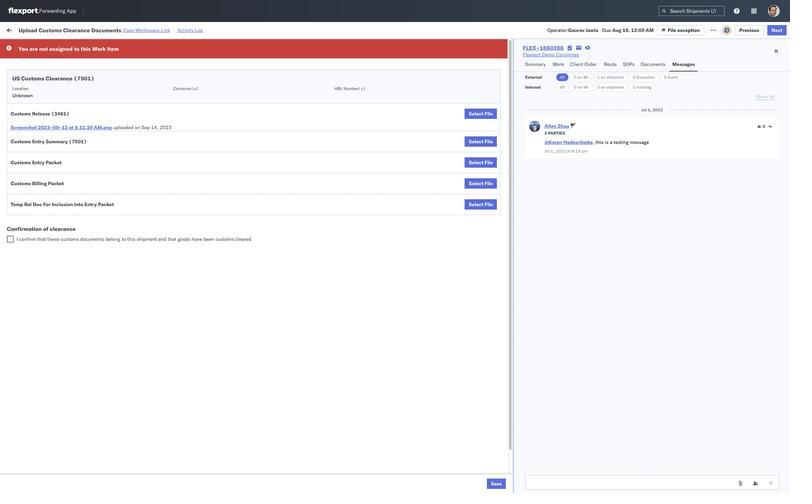 Task type: locate. For each thing, give the bounding box(es) containing it.
2 : from the left
[[160, 42, 161, 48]]

ceau7522281, hlxu6269489, hlxu8034992
[[536, 67, 643, 74], [536, 83, 643, 89], [536, 113, 643, 119], [536, 128, 643, 134], [536, 143, 643, 149]]

appointment for 11:59 pm pdt, nov 4, 2022
[[56, 67, 85, 73]]

ceau7522281,
[[536, 67, 571, 74], [536, 83, 571, 89], [536, 113, 571, 119], [536, 128, 571, 134], [536, 143, 571, 149]]

appointment down 'workitem' button
[[56, 67, 85, 73]]

1 vertical spatial 1,
[[551, 149, 555, 154]]

1 horizontal spatial customs
[[216, 236, 234, 243]]

schedule pickup from los angeles, ca button down temp rel doc for inclusion into entry packet
[[16, 218, 101, 226]]

1 vertical spatial jul
[[545, 149, 550, 154]]

: for status
[[50, 42, 51, 48]]

screenshot
[[11, 125, 37, 131]]

los inside the "schedule pickup from los angeles international airport"
[[65, 473, 73, 479]]

entry for packet
[[32, 160, 45, 166]]

5 schedule pickup from los angeles, ca link from the top
[[16, 218, 101, 225]]

2 test123456 from the top
[[593, 83, 622, 89]]

documents inside documents button
[[641, 61, 666, 67]]

select
[[469, 111, 484, 117], [469, 139, 484, 145], [469, 160, 484, 166], [469, 181, 484, 187], [469, 202, 484, 208]]

resize handle column header for mode
[[310, 53, 319, 494]]

upload for upload customs clearance documents
[[16, 143, 31, 149]]

@karen hedeerbieke button
[[545, 139, 593, 146]]

pst, for 11:59 pm pst, jan 12, 2023
[[162, 219, 172, 225]]

angeles, down into
[[74, 219, 93, 225]]

1 2130387 from the top
[[492, 234, 513, 240]]

4 4, from the top
[[184, 128, 189, 134]]

nov for third schedule pickup from los angeles, ca button from the top of the page
[[174, 128, 183, 134]]

0 vertical spatial to
[[74, 45, 79, 52]]

customs entry packet
[[11, 160, 62, 166]]

select file for customs billing packet
[[469, 181, 493, 187]]

mode button
[[262, 54, 312, 61]]

4 resize handle column header from the left
[[310, 53, 319, 494]]

client inside client name button
[[322, 55, 333, 61]]

location unknown
[[12, 86, 33, 99]]

schedule delivery appointment
[[16, 67, 85, 73], [16, 113, 85, 119], [16, 173, 85, 179], [16, 234, 85, 240]]

pm up 4:00 pm pst, dec 23, 2022
[[153, 174, 161, 180]]

0 horizontal spatial flexport demo consignee
[[322, 219, 378, 225]]

ceau7522281, hlxu6269489, hlxu8034992 for schedule pickup from los angeles, ca
[[536, 83, 643, 89]]

14,
[[151, 125, 159, 131]]

schedule delivery appointment link up billing on the left top of page
[[16, 173, 85, 180]]

1 4, from the top
[[184, 68, 189, 74]]

consignee
[[557, 52, 580, 58], [379, 55, 399, 61], [355, 219, 378, 225], [411, 219, 434, 225]]

documents up exception
[[641, 61, 666, 67]]

3 schedule pickup from los angeles, ca button from the top
[[16, 127, 101, 135]]

hlxu8034992 for upload customs clearance documents
[[609, 143, 643, 149]]

am.png
[[94, 125, 112, 131]]

delivery for 8:30 pm pst, jan 23, 2023
[[37, 234, 55, 240]]

entry for summary
[[32, 139, 45, 145]]

3 2130387 from the top
[[492, 280, 513, 286]]

1 vertical spatial all
[[561, 85, 566, 90]]

from down us customs clearance (7501)
[[54, 82, 64, 89]]

you
[[19, 45, 28, 52]]

1 vertical spatial upload
[[16, 143, 31, 149]]

2 schedule delivery appointment from the top
[[16, 113, 85, 119]]

clearance inside button
[[53, 143, 75, 149]]

0 vertical spatial flexport demo consignee
[[523, 52, 580, 58]]

schedule delivery appointment button for 11:59 pm pdt, nov 4, 2022
[[16, 67, 85, 74]]

2 schedule pickup from los angeles, ca from the top
[[16, 98, 101, 104]]

entry
[[32, 139, 45, 145], [32, 160, 45, 166], [84, 202, 97, 208]]

(7501) down 9.11.30
[[69, 139, 87, 145]]

appointment down clearance at the top of the page
[[56, 234, 85, 240]]

jul down @karen
[[545, 149, 550, 154]]

1 vertical spatial demo
[[341, 219, 354, 225]]

to right for
[[74, 45, 79, 52]]

5 schedule from the top
[[16, 128, 36, 134]]

numbers inside button
[[556, 55, 573, 61]]

packet right into
[[98, 202, 114, 208]]

3 ocean fcl from the top
[[265, 128, 289, 134]]

: for snoozed
[[160, 42, 161, 48]]

lhuu7894563, uetu5238478
[[536, 158, 606, 164]]

mbl/mawb numbers button
[[589, 54, 692, 61]]

1 horizontal spatial this
[[127, 236, 136, 243]]

all for internal
[[561, 85, 566, 90]]

4 appointment from the top
[[56, 234, 85, 240]]

mawb1234
[[593, 476, 620, 483]]

pst, down '11:59 pm pst, jan 12, 2023'
[[159, 234, 169, 240]]

0 vertical spatial upload
[[19, 27, 37, 34]]

5 ceau7522281, from the top
[[536, 143, 571, 149]]

0 vertical spatial all
[[561, 75, 566, 80]]

5 2130387 from the top
[[492, 340, 513, 346]]

1 vertical spatial jan
[[171, 234, 178, 240]]

airport
[[16, 479, 31, 486]]

2 vertical spatial documents
[[77, 143, 101, 149]]

:
[[50, 42, 51, 48], [160, 42, 161, 48]]

schedule pickup from los angeles, ca button down upload customs clearance documents button
[[16, 158, 101, 165]]

schedule pickup from los angeles, ca for third schedule pickup from los angeles, ca button from the top of the page's schedule pickup from los angeles, ca link
[[16, 128, 101, 134]]

Search Shipments (/) text field
[[659, 6, 726, 16]]

2 customs from the left
[[216, 236, 234, 243]]

confirm pickup from los angeles, ca link
[[16, 188, 98, 195]]

3 4, from the top
[[184, 98, 189, 104]]

None checkbox
[[7, 236, 14, 243]]

schedule pickup from los angeles, ca for schedule pickup from los angeles, ca link for second schedule pickup from los angeles, ca button from the bottom of the page
[[16, 158, 101, 164]]

client left name
[[322, 55, 333, 61]]

5 2130384 from the top
[[492, 385, 513, 392]]

1 horizontal spatial work
[[92, 45, 106, 52]]

packet
[[46, 160, 62, 166], [48, 181, 64, 187], [98, 202, 114, 208]]

2 nov from the top
[[174, 83, 183, 89]]

11:59
[[139, 68, 152, 74], [139, 83, 152, 89], [139, 98, 152, 104], [139, 128, 152, 134], [139, 174, 152, 180], [139, 219, 152, 225]]

1 horizontal spatial numbers
[[618, 55, 635, 61]]

dec for 13,
[[174, 174, 183, 180]]

0 vertical spatial dec
[[174, 174, 183, 180]]

test123456
[[593, 68, 622, 74], [593, 83, 622, 89], [593, 113, 622, 119], [593, 143, 622, 149]]

zhou
[[558, 123, 570, 129]]

angeles, for confirm pickup from los angeles, ca button
[[71, 188, 90, 195]]

1 horizontal spatial :
[[160, 42, 161, 48]]

work button
[[551, 58, 568, 72]]

summary button
[[523, 58, 551, 72]]

0 horizontal spatial to
[[74, 45, 79, 52]]

resize handle column header for deadline
[[223, 53, 231, 494]]

customs inside button
[[33, 143, 52, 149]]

upload inside button
[[16, 143, 31, 149]]

0 on wi
[[575, 75, 589, 80], [575, 85, 589, 90]]

client left order
[[571, 61, 584, 67]]

from inside the "schedule pickup from los angeles international airport"
[[54, 473, 64, 479]]

schedule pickup from los angeles, ca down us customs clearance (7501)
[[16, 82, 101, 89]]

3 schedule delivery appointment from the top
[[16, 173, 85, 179]]

1 vertical spatial jawla
[[719, 68, 731, 74]]

2 flex-1911408 from the top
[[477, 431, 513, 437]]

0 horizontal spatial summary
[[46, 139, 68, 145]]

4 schedule pickup from los angeles, ca link from the top
[[16, 158, 101, 165]]

mode
[[265, 55, 276, 61]]

inclusion
[[52, 202, 73, 208]]

0 hashtag
[[634, 85, 652, 90]]

11:59 pm pst, jan 12, 2023
[[139, 219, 203, 225]]

angeles
[[74, 473, 91, 479]]

upload up by:
[[19, 27, 37, 34]]

clearance down 'workitem' button
[[46, 75, 73, 82]]

5 ceau7522281, hlxu6269489, hlxu8034992 from the top
[[536, 143, 643, 149]]

jan right and
[[171, 234, 178, 240]]

schedule delivery appointment link for 11:59 pm pst, dec 13, 2022
[[16, 173, 85, 180]]

3 schedule pickup from los angeles, ca from the top
[[16, 128, 101, 134]]

schedule for second schedule pickup from los angeles, ca button
[[16, 98, 36, 104]]

0 vertical spatial (7501)
[[74, 75, 94, 82]]

screenshot 2023-09-13 at 9.11.30 am.png uploaded on sep 14, 2023
[[11, 125, 172, 131]]

resize handle column header for consignee
[[455, 53, 463, 494]]

0 vertical spatial packet
[[46, 160, 62, 166]]

1 vertical spatial at
[[69, 125, 74, 131]]

4 schedule delivery appointment link from the top
[[16, 233, 85, 240]]

from down upload customs clearance documents button
[[54, 158, 64, 164]]

customs down screenshot
[[11, 139, 31, 145]]

schedule pickup from los angeles, ca down upload customs clearance documents button
[[16, 158, 101, 164]]

customs entry summary (7501)
[[11, 139, 87, 145]]

all for external
[[561, 75, 566, 80]]

upload down screenshot
[[16, 143, 31, 149]]

ceau7522281, hlxu6269489, hlxu8034992 for upload customs clearance documents
[[536, 143, 643, 149]]

at left the 6:14
[[568, 149, 571, 154]]

3 ceau7522281, hlxu6269489, hlxu8034992 from the top
[[536, 113, 643, 119]]

1 vertical spatial entry
[[32, 160, 45, 166]]

2 select file button from the top
[[465, 137, 498, 147]]

at inside @karen hedeerbieke , this is a testing message jul 1, 2022 at 6:14 pm
[[568, 149, 571, 154]]

confirm for confirm pickup from los angeles, ca
[[16, 188, 33, 195]]

10 schedule from the top
[[16, 473, 36, 479]]

4, for third schedule pickup from los angeles, ca button from the top of the page's schedule pickup from los angeles, ca link
[[184, 128, 189, 134]]

5 resize handle column header from the left
[[367, 53, 375, 494]]

external
[[526, 75, 543, 80]]

2 flex-2130384 from the top
[[477, 310, 513, 316]]

23, for 2023
[[180, 234, 187, 240]]

1 flex-1889466 from the top
[[477, 158, 513, 165]]

schedule pickup from los angeles, ca link for 1st schedule pickup from los angeles, ca button from the top of the page
[[16, 82, 101, 89]]

1 vertical spatial clearance
[[46, 75, 73, 82]]

1 horizontal spatial at
[[145, 27, 149, 33]]

2 horizontal spatial at
[[568, 149, 571, 154]]

ceau7522281, for schedule delivery appointment
[[536, 113, 571, 119]]

schedule delivery appointment button up billing on the left top of page
[[16, 173, 85, 180]]

0 vertical spatial gaurav jawla
[[702, 68, 731, 74]]

jan left 12,
[[174, 219, 181, 225]]

(7501)
[[74, 75, 94, 82], [69, 139, 87, 145]]

1 confirm from the top
[[16, 188, 33, 195]]

upload customs clearance documents
[[16, 143, 101, 149]]

schedule delivery appointment up us customs clearance (7501)
[[16, 67, 85, 73]]

0 vertical spatial flex-1988285
[[477, 446, 513, 452]]

sops button
[[621, 58, 639, 72]]

clearance down 13
[[53, 143, 75, 149]]

11:59 for second schedule pickup from los angeles, ca button
[[139, 98, 152, 104]]

pm for confirm pickup from los angeles, ca button
[[150, 189, 158, 195]]

customs up 'customs billing packet'
[[11, 160, 31, 166]]

1 vertical spatial to
[[122, 236, 126, 243]]

on
[[176, 27, 182, 33], [578, 75, 583, 80], [602, 75, 606, 80], [578, 85, 583, 90], [602, 85, 606, 90], [135, 125, 140, 131]]

3 hlxu8034992 from the top
[[609, 113, 643, 119]]

work right import
[[75, 27, 87, 33]]

route button
[[602, 58, 621, 72]]

angeles, for third schedule pickup from los angeles, ca button from the top of the page
[[74, 128, 93, 134]]

jan for 12,
[[174, 219, 181, 225]]

2 2130387 from the top
[[492, 249, 513, 255]]

1 wi from the top
[[584, 75, 589, 80]]

0 vertical spatial jul
[[642, 107, 648, 113]]

0 vertical spatial demo
[[543, 52, 555, 58]]

1 gaurav jawla from the top
[[702, 68, 731, 74]]

shipment left and
[[137, 236, 157, 243]]

1 horizontal spatial 1,
[[649, 107, 652, 113]]

(7501) down 'workitem' button
[[74, 75, 94, 82]]

1 vertical spatial flexport demo consignee
[[322, 219, 378, 225]]

0 vertical spatial 0 on wi
[[575, 75, 589, 80]]

shipment up 0 on shipment
[[607, 75, 625, 80]]

angeles, up 9.11.30
[[74, 98, 93, 104]]

1 horizontal spatial client
[[571, 61, 584, 67]]

due aug 19, 12:00 am
[[603, 27, 654, 33]]

schedule pickup from los angeles, ca link up clearance at the top of the page
[[16, 218, 101, 225]]

numbers inside button
[[618, 55, 635, 61]]

2023
[[160, 125, 172, 131], [191, 219, 203, 225], [188, 234, 200, 240]]

from up clearance at the top of the page
[[54, 219, 64, 225]]

los for second schedule pickup from los angeles, ca button from the bottom of the page
[[65, 158, 73, 164]]

schedule for third schedule pickup from los angeles, ca button from the top of the page
[[16, 128, 36, 134]]

from up (3461)
[[54, 98, 64, 104]]

pm right 4:00
[[150, 189, 158, 195]]

2 hlxu8034992 from the top
[[609, 83, 643, 89]]

ceau7522281, hlxu6269489, hlxu8034992 for schedule delivery appointment
[[536, 113, 643, 119]]

2 1911408 from the top
[[492, 431, 513, 437]]

flex-1989365
[[477, 401, 513, 407]]

1 horizontal spatial flexport
[[523, 52, 541, 58]]

1 vertical spatial 23,
[[180, 234, 187, 240]]

consignee button
[[375, 54, 456, 61]]

2 schedule from the top
[[16, 82, 36, 89]]

2 resize handle column header from the left
[[223, 53, 231, 494]]

los for 5th schedule pickup from los angeles, ca button from the top
[[65, 219, 73, 225]]

1 schedule pickup from los angeles, ca from the top
[[16, 82, 101, 89]]

previous button
[[735, 25, 765, 35]]

activity log button
[[178, 26, 203, 34]]

packet down upload customs clearance documents button
[[46, 160, 62, 166]]

pst, down 11:59 pm pst, dec 13, 2022
[[159, 189, 169, 195]]

jul
[[642, 107, 648, 113], [545, 149, 550, 154]]

select for temp rel doc for inclusion into entry packet
[[469, 202, 484, 208]]

schedule pickup from los angeles, ca link for second schedule pickup from los angeles, ca button
[[16, 97, 101, 104]]

schedule delivery appointment link for 8:30 pm pst, jan 23, 2023
[[16, 233, 85, 240]]

schedule delivery appointment link down of
[[16, 233, 85, 240]]

3 select file from the top
[[469, 160, 493, 166]]

3 test123456 from the top
[[593, 113, 622, 119]]

6 flex-1846748 from the top
[[477, 143, 513, 149]]

schedule delivery appointment button down of
[[16, 233, 85, 241]]

confirmation
[[7, 226, 42, 233]]

schedule pickup from los angeles, ca button up customs entry summary (7501)
[[16, 127, 101, 135]]

that down confirmation of clearance
[[37, 236, 46, 243]]

schedule delivery appointment down of
[[16, 234, 85, 240]]

at right 13
[[69, 125, 74, 131]]

previous
[[740, 27, 760, 33]]

appointment up confirm pickup from los angeles, ca
[[56, 173, 85, 179]]

at left risk at the left
[[145, 27, 149, 33]]

flex-2130384
[[477, 295, 513, 301], [477, 310, 513, 316], [477, 355, 513, 361], [477, 370, 513, 377], [477, 385, 513, 392]]

2 vertical spatial entry
[[84, 202, 97, 208]]

pm up 14,
[[153, 98, 161, 104]]

los up (3461)
[[65, 98, 73, 104]]

9 resize handle column header from the left
[[690, 53, 699, 494]]

mbl/mawb numbers
[[593, 55, 635, 61]]

1 vertical spatial 0 on wi
[[575, 85, 589, 90]]

this right for
[[81, 45, 91, 52]]

and
[[158, 236, 167, 243]]

23, for 2022
[[181, 189, 188, 195]]

1 vertical spatial (7501)
[[69, 139, 87, 145]]

1 vertical spatial documents
[[641, 61, 666, 67]]

0 vertical spatial clearance
[[63, 27, 90, 34]]

0 vertical spatial work
[[75, 27, 87, 33]]

0 vertical spatial client
[[322, 55, 333, 61]]

0 vertical spatial confirm
[[16, 188, 33, 195]]

4 2130387 from the top
[[492, 325, 513, 331]]

0 vertical spatial 1988285
[[492, 446, 513, 452]]

2 vertical spatial jawla
[[719, 113, 731, 119]]

los down us customs clearance (7501)
[[65, 82, 73, 89]]

select for customs entry packet
[[469, 160, 484, 166]]

flex-1911408
[[477, 416, 513, 422], [477, 431, 513, 437]]

select for customs entry summary (7501)
[[469, 139, 484, 145]]

1 vertical spatial summary
[[46, 139, 68, 145]]

3 ceau7522281, from the top
[[536, 113, 571, 119]]

that right and
[[168, 236, 177, 243]]

this inside @karen hedeerbieke , this is a testing message jul 1, 2022 at 6:14 pm
[[596, 139, 604, 146]]

hlxu6269489, for upload customs clearance documents
[[573, 143, 608, 149]]

5 select file from the top
[[469, 202, 493, 208]]

1 : from the left
[[50, 42, 51, 48]]

angeles, inside confirm pickup from los angeles, ca link
[[71, 188, 90, 195]]

1 vertical spatial client
[[571, 61, 584, 67]]

jan for 23,
[[171, 234, 178, 240]]

client inside client order "button"
[[571, 61, 584, 67]]

1 vertical spatial dec
[[171, 189, 180, 195]]

test
[[352, 68, 361, 74], [409, 68, 418, 74], [352, 83, 361, 89], [352, 98, 361, 104], [409, 98, 418, 104], [352, 128, 361, 134], [409, 128, 418, 134], [352, 174, 361, 180], [409, 174, 418, 180], [352, 189, 361, 195], [409, 189, 418, 195], [400, 219, 409, 225]]

container
[[536, 55, 555, 61]]

activity log
[[178, 27, 203, 33]]

1 horizontal spatial jul
[[642, 107, 648, 113]]

2 ocean fcl from the top
[[265, 98, 289, 104]]

dec down 11:59 pm pst, dec 13, 2022
[[171, 189, 180, 195]]

1 vertical spatial wi
[[584, 85, 589, 90]]

0 vertical spatial flex-1911408
[[477, 416, 513, 422]]

23, down "13,"
[[181, 189, 188, 195]]

schedule inside the "schedule pickup from los angeles international airport"
[[16, 473, 36, 479]]

all button for internal
[[557, 83, 569, 92]]

schedule pickup from los angeles international airport
[[16, 473, 120, 486]]

is
[[606, 139, 609, 146]]

clearance up work,
[[63, 27, 90, 34]]

0 vertical spatial wi
[[584, 75, 589, 80]]

schedule for the schedule delivery appointment button for 11:59 pm pdt, nov 4, 2022
[[16, 67, 36, 73]]

jul down hashtag on the right top
[[642, 107, 648, 113]]

schedule pickup from los angeles, ca button up (3461)
[[16, 97, 101, 105]]

file exception button
[[663, 25, 710, 35], [663, 25, 710, 35], [658, 25, 705, 35], [658, 25, 705, 35]]

documents
[[91, 27, 121, 34], [641, 61, 666, 67], [77, 143, 101, 149]]

1 all from the top
[[561, 75, 566, 80]]

1 horizontal spatial that
[[168, 236, 177, 243]]

documents button
[[639, 58, 670, 72]]

23,
[[181, 189, 188, 195], [180, 234, 187, 240]]

angeles, down us customs clearance (7501)
[[74, 82, 93, 89]]

2 flex-1846748 from the top
[[477, 83, 513, 89]]

8 schedule from the top
[[16, 219, 36, 225]]

3 schedule pickup from los angeles, ca link from the top
[[16, 127, 101, 134]]

3 schedule delivery appointment link from the top
[[16, 173, 85, 180]]

schedule delivery appointment button for 8:30 pm pst, jan 23, 2023
[[16, 233, 85, 241]]

los down upload customs clearance documents button
[[65, 158, 73, 164]]

4 schedule pickup from los angeles, ca button from the top
[[16, 158, 101, 165]]

delivery for 11:59 pm pst, dec 13, 2022
[[37, 173, 55, 179]]

summary inside button
[[526, 61, 546, 67]]

0 vertical spatial at
[[145, 27, 149, 33]]

uetu5238478
[[573, 158, 606, 164]]

0 vertical spatial 2023
[[160, 125, 172, 131]]

0 on wi for 0
[[575, 85, 589, 90]]

schedule pickup from los angeles, ca link down upload customs clearance documents button
[[16, 158, 101, 165]]

2 horizontal spatial this
[[596, 139, 604, 146]]

0 vertical spatial shipment
[[607, 75, 625, 80]]

pickup inside button
[[35, 188, 49, 195]]

1 vertical spatial flex-1988285
[[477, 461, 513, 467]]

temp rel doc for inclusion into entry packet
[[11, 202, 114, 208]]

schedule delivery appointment for 8:30 pm pst, jan 23, 2023
[[16, 234, 85, 240]]

pickup
[[37, 82, 52, 89], [37, 98, 52, 104], [37, 128, 52, 134], [37, 158, 52, 164], [35, 188, 49, 195], [37, 219, 52, 225], [37, 473, 52, 479]]

2023 right 14,
[[160, 125, 172, 131]]

schedule delivery appointment link up us customs clearance (7501)
[[16, 67, 85, 74]]

activity
[[178, 27, 194, 33]]

1 vertical spatial 2023
[[191, 219, 203, 225]]

1 vertical spatial confirm
[[16, 203, 33, 210]]

1, inside @karen hedeerbieke , this is a testing message jul 1, 2022 at 6:14 pm
[[551, 149, 555, 154]]

5 hlxu8034992 from the top
[[609, 143, 643, 149]]

dec left "13,"
[[174, 174, 183, 180]]

0 vertical spatial summary
[[526, 61, 546, 67]]

schedule pickup from los angeles, ca link down us customs clearance (7501)
[[16, 82, 101, 89]]

2 wi from the top
[[584, 85, 589, 90]]

0 horizontal spatial at
[[69, 125, 74, 131]]

schedule delivery appointment link for 11:59 pm pdt, nov 4, 2022
[[16, 67, 85, 74]]

pm left and
[[150, 234, 158, 240]]

2 4, from the top
[[184, 83, 189, 89]]

2 schedule pickup from los angeles, ca link from the top
[[16, 97, 101, 104]]

work down "container numbers" button
[[553, 61, 565, 67]]

4 flex-2130387 from the top
[[477, 325, 513, 331]]

1 flex-1846748 from the top
[[477, 68, 513, 74]]

angeles, for second schedule pickup from los angeles, ca button
[[74, 98, 93, 104]]

1 vertical spatial 1911408
[[492, 431, 513, 437]]

this left 8:30
[[127, 236, 136, 243]]

clearance for upload customs clearance documents
[[53, 143, 75, 149]]

3 hlxu6269489, from the top
[[573, 113, 608, 119]]

1 horizontal spatial summary
[[526, 61, 546, 67]]

documents up in
[[91, 27, 121, 34]]

1 vertical spatial 1988285
[[492, 461, 513, 467]]

8:30
[[139, 234, 149, 240]]

1 vertical spatial gaurav jawla
[[702, 113, 731, 119]]

demo inside 'flexport demo consignee' link
[[543, 52, 555, 58]]

3 nov from the top
[[174, 98, 183, 104]]

numbers for mbl/mawb numbers
[[618, 55, 635, 61]]

2 hlxu6269489, from the top
[[573, 83, 608, 89]]

appointment up 13
[[56, 113, 85, 119]]

schedule pickup from los angeles, ca up clearance at the top of the page
[[16, 219, 101, 225]]

2023 left been
[[188, 234, 200, 240]]

documents inside upload customs clearance documents link
[[77, 143, 101, 149]]

workitem
[[8, 55, 26, 61]]

resize handle column header for workitem
[[126, 53, 134, 494]]

nov for second schedule pickup from los angeles, ca button
[[174, 98, 183, 104]]

hlxu6269489, for schedule pickup from los angeles, ca
[[573, 83, 608, 89]]

resize handle column header
[[126, 53, 134, 494], [223, 53, 231, 494], [254, 53, 262, 494], [310, 53, 319, 494], [367, 53, 375, 494], [455, 53, 463, 494], [524, 53, 533, 494], [581, 53, 589, 494], [690, 53, 699, 494], [747, 53, 755, 494], [773, 53, 782, 494]]

los left angeles
[[65, 473, 73, 479]]

pst, for 4:00 pm pst, dec 23, 2022
[[159, 189, 169, 195]]

are
[[29, 45, 38, 52]]

1 appointment from the top
[[56, 67, 85, 73]]

summary down 09-
[[46, 139, 68, 145]]

client for client order
[[571, 61, 584, 67]]

pm right sep
[[153, 128, 161, 134]]

delivery
[[37, 67, 55, 73], [37, 113, 55, 119], [37, 173, 55, 179], [35, 203, 52, 210], [37, 234, 55, 240]]

2 vertical spatial 2023
[[188, 234, 200, 240]]

2 0 on wi from the top
[[575, 85, 589, 90]]

flexport demo consignee link
[[523, 51, 580, 58]]

batch action
[[752, 27, 782, 33]]

2 ceau7522281, from the top
[[536, 83, 571, 89]]

0 vertical spatial flexport
[[523, 52, 541, 58]]

to right belong at the top left
[[122, 236, 126, 243]]

None text field
[[526, 475, 780, 491]]

pst, up 8:30 pm pst, jan 23, 2023
[[162, 219, 172, 225]]

flexport
[[523, 52, 541, 58], [322, 219, 340, 225]]

flex-1889466
[[477, 158, 513, 165], [477, 174, 513, 180], [477, 189, 513, 195], [477, 204, 513, 210]]

customs down clearance at the top of the page
[[61, 236, 79, 243]]

3 1846748 from the top
[[492, 98, 513, 104]]

fcl
[[281, 68, 289, 74], [281, 98, 289, 104], [281, 128, 289, 134], [281, 174, 289, 180], [281, 189, 289, 195], [281, 219, 289, 225]]

file for customs entry packet
[[485, 160, 493, 166]]

2 vertical spatial shipment
[[137, 236, 157, 243]]

4 schedule pickup from los angeles, ca from the top
[[16, 158, 101, 164]]

schedule pickup from los angeles, ca up (3461)
[[16, 98, 101, 104]]

los for confirm pickup from los angeles, ca button
[[62, 188, 70, 195]]

11:59 for the schedule delivery appointment button associated with 11:59 pm pst, dec 13, 2022
[[139, 174, 152, 180]]

name
[[334, 55, 345, 61]]

all button
[[557, 73, 569, 82], [557, 83, 569, 92]]

schedule pickup from los angeles, ca link up customs entry summary (7501)
[[16, 127, 101, 134]]

1 vertical spatial shipment
[[607, 85, 625, 90]]

5 11:59 from the top
[[139, 174, 152, 180]]

1, down hashtag on the right top
[[649, 107, 652, 113]]

09-
[[53, 125, 62, 131]]

1 select file button from the top
[[465, 109, 498, 119]]

customs up the 'customs entry packet'
[[33, 143, 52, 149]]

1 schedule delivery appointment button from the top
[[16, 67, 85, 74]]

from left angeles
[[54, 473, 64, 479]]

entry right into
[[84, 202, 97, 208]]

0 vertical spatial 23,
[[181, 189, 188, 195]]

2 horizontal spatial work
[[553, 61, 565, 67]]

@karen
[[545, 139, 563, 146]]

customs right been
[[216, 236, 234, 243]]

1 vertical spatial all button
[[557, 83, 569, 92]]

work left item
[[92, 45, 106, 52]]

angeles, for 5th schedule pickup from los angeles, ca button from the top
[[74, 219, 93, 225]]

packet up confirm pickup from los angeles, ca
[[48, 181, 64, 187]]

1 horizontal spatial demo
[[543, 52, 555, 58]]

0 vertical spatial entry
[[32, 139, 45, 145]]

0 horizontal spatial flexport
[[322, 219, 340, 225]]

1 horizontal spatial to
[[122, 236, 126, 243]]

schedule pickup from los angeles, ca button
[[16, 82, 101, 90], [16, 97, 101, 105], [16, 127, 101, 135], [16, 158, 101, 165], [16, 218, 101, 226]]

2023-
[[38, 125, 53, 131]]

2 vertical spatial clearance
[[53, 143, 75, 149]]

1 vertical spatial flex-1911408
[[477, 431, 513, 437]]

0 horizontal spatial customs
[[61, 236, 79, 243]]

0 vertical spatial jan
[[174, 219, 181, 225]]

2 vertical spatial at
[[568, 149, 571, 154]]

23, left have
[[180, 234, 187, 240]]

los up clearance at the top of the page
[[65, 219, 73, 225]]

11:59 for the schedule delivery appointment button for 11:59 pm pdt, nov 4, 2022
[[139, 68, 152, 74]]

2 select file from the top
[[469, 139, 493, 145]]

schedule delivery appointment for 11:59 pm pdt, nov 4, 2022
[[16, 67, 85, 73]]

3 select file button from the top
[[465, 158, 498, 168]]

0 horizontal spatial client
[[322, 55, 333, 61]]

angeles, down upload customs clearance documents button
[[74, 158, 93, 164]]

flex-1989365 button
[[466, 399, 514, 409], [466, 399, 514, 409]]

3 flex-1846748 from the top
[[477, 98, 513, 104]]

2 flex-2130387 from the top
[[477, 249, 513, 255]]

message (0)
[[100, 27, 129, 33]]

shipment for 1 on shipment
[[607, 75, 625, 80]]

resize handle column header for client name
[[367, 53, 375, 494]]

jul inside @karen hedeerbieke , this is a testing message jul 1, 2022 at 6:14 pm
[[545, 149, 550, 154]]

: left no
[[160, 42, 161, 48]]

schedule pickup from los angeles, ca button down us customs clearance (7501)
[[16, 82, 101, 90]]

numbers up sops
[[618, 55, 635, 61]]

next button
[[768, 25, 788, 35]]

3 appointment from the top
[[56, 173, 85, 179]]

1 vertical spatial packet
[[48, 181, 64, 187]]

schedule delivery appointment up billing on the left top of page
[[16, 173, 85, 179]]

2023 right 12,
[[191, 219, 203, 225]]



Task type: vqa. For each thing, say whether or not it's contained in the screenshot.
first Schedule" from the bottom
no



Task type: describe. For each thing, give the bounding box(es) containing it.
schedule pickup from los angeles international airport button
[[16, 472, 126, 487]]

packet for customs billing packet
[[48, 181, 64, 187]]

2 1889466 from the top
[[492, 174, 513, 180]]

filtered by:
[[7, 42, 32, 48]]

6 1846748 from the top
[[492, 143, 513, 149]]

6:14
[[572, 149, 581, 154]]

testing
[[614, 139, 629, 146]]

deadline button
[[135, 54, 224, 61]]

1 horizontal spatial flexport demo consignee
[[523, 52, 580, 58]]

mbl/mawb
[[593, 55, 617, 61]]

2 schedule delivery appointment button from the top
[[16, 112, 85, 120]]

select for customs billing packet
[[469, 181, 484, 187]]

upload for upload customs clearance documents copy workspace link
[[19, 27, 37, 34]]

flex id
[[466, 55, 479, 61]]

los for 1st schedule pickup from los angeles, ca button from the top of the page
[[65, 82, 73, 89]]

belong
[[106, 236, 120, 243]]

5 flex-2130387 from the top
[[477, 340, 513, 346]]

angeles, for second schedule pickup from los angeles, ca button from the bottom of the page
[[74, 158, 93, 164]]

1 flex-1988285 from the top
[[477, 446, 513, 452]]

4, for "schedule delivery appointment" 'link' for 11:59 pm pdt, nov 4, 2022
[[184, 68, 189, 74]]

pm for second schedule pickup from los angeles, ca button
[[153, 98, 161, 104]]

documents for upload customs clearance documents copy workspace link
[[91, 27, 121, 34]]

3 flex-1889466 from the top
[[477, 189, 513, 195]]

0 vertical spatial jawla
[[586, 27, 599, 33]]

los for second schedule pickup from los angeles, ca button
[[65, 98, 73, 104]]

4 11:59 pm pdt, nov 4, 2022 from the top
[[139, 128, 202, 134]]

schedule for the schedule delivery appointment button for 8:30 pm pst, jan 23, 2023
[[16, 234, 36, 240]]

abcdefg78456546
[[593, 158, 639, 165]]

select file button for customs release (3461)
[[465, 109, 498, 119]]

for
[[43, 202, 51, 208]]

select file for customs entry packet
[[469, 160, 493, 166]]

uploaded
[[113, 125, 134, 131]]

resize handle column header for flex id
[[524, 53, 533, 494]]

1 fcl from the top
[[281, 68, 289, 74]]

5 flex-2130384 from the top
[[477, 385, 513, 392]]

app
[[67, 8, 76, 14]]

1 flex-2130387 from the top
[[477, 234, 513, 240]]

(7501) for us customs clearance (7501)
[[74, 75, 94, 82]]

flex-2001714
[[477, 476, 513, 483]]

5 ocean fcl from the top
[[265, 189, 289, 195]]

0 vertical spatial this
[[81, 45, 91, 52]]

4 ceau7522281, hlxu6269489, hlxu8034992 from the top
[[536, 128, 643, 134]]

(3461)
[[51, 111, 69, 117]]

1 test123456 from the top
[[593, 68, 622, 74]]

aug
[[613, 27, 622, 33]]

i
[[17, 236, 18, 243]]

3 flex-2130384 from the top
[[477, 355, 513, 361]]

0 horizontal spatial demo
[[341, 219, 354, 225]]

4 flex-1889466 from the top
[[477, 204, 513, 210]]

2 1988285 from the top
[[492, 461, 513, 467]]

4 hlxu6269489, from the top
[[573, 128, 608, 134]]

2 11:59 from the top
[[139, 83, 152, 89]]

1 2130384 from the top
[[492, 295, 513, 301]]

messages
[[673, 61, 696, 67]]

resize handle column header for mbl/mawb numbers
[[690, 53, 699, 494]]

4, for second schedule pickup from los angeles, ca button's schedule pickup from los angeles, ca link
[[184, 98, 189, 104]]

ca inside button
[[91, 188, 98, 195]]

4 fcl from the top
[[281, 174, 289, 180]]

unknown
[[12, 93, 33, 99]]

file for customs release (3461)
[[485, 111, 493, 117]]

1 1911408 from the top
[[492, 416, 513, 422]]

2 fcl from the top
[[281, 98, 289, 104]]

container numbers
[[536, 55, 573, 61]]

4 1889466 from the top
[[492, 204, 513, 210]]

for
[[66, 42, 72, 48]]

0 vertical spatial gaurav
[[569, 27, 585, 33]]

2 schedule delivery appointment link from the top
[[16, 112, 85, 119]]

snoozed
[[144, 42, 160, 48]]

select file for customs entry summary (7501)
[[469, 139, 493, 145]]

0 vertical spatial 1,
[[649, 107, 652, 113]]

3 fcl from the top
[[281, 128, 289, 134]]

11:59 for third schedule pickup from los angeles, ca button from the top of the page
[[139, 128, 152, 134]]

save button
[[487, 479, 507, 490]]

have
[[192, 236, 203, 243]]

by:
[[25, 42, 32, 48]]

customs up screenshot
[[11, 111, 31, 117]]

rel
[[24, 202, 32, 208]]

1
[[598, 75, 600, 80]]

2 11:59 pm pdt, nov 4, 2022 from the top
[[139, 83, 202, 89]]

delivery inside button
[[35, 203, 52, 210]]

2 pdt, from the top
[[162, 83, 173, 89]]

my work
[[7, 25, 37, 35]]

operator:
[[548, 27, 569, 33]]

4 2130384 from the top
[[492, 370, 513, 377]]

container(s)
[[174, 86, 199, 91]]

dec for 23,
[[171, 189, 180, 195]]

4 flex-2130384 from the top
[[477, 370, 513, 377]]

message
[[100, 27, 120, 33]]

angeles, for 1st schedule pickup from los angeles, ca button from the top of the page
[[74, 82, 93, 89]]

customs up status
[[39, 27, 62, 34]]

shipment for 0 on shipment
[[607, 85, 625, 90]]

pickup inside the "schedule pickup from los angeles international airport"
[[37, 473, 52, 479]]

allen zhou
[[545, 123, 570, 129]]

3 1889466 from the top
[[492, 189, 513, 195]]

schedule delivery appointment for 11:59 pm pst, dec 13, 2022
[[16, 173, 85, 179]]

pm up and
[[153, 219, 161, 225]]

doc
[[33, 202, 42, 208]]

confirm delivery button
[[16, 203, 52, 211]]

import work button
[[58, 27, 87, 33]]

hlxu6269489, for schedule delivery appointment
[[573, 113, 608, 119]]

workspace
[[136, 27, 160, 33]]

3 resize handle column header from the left
[[254, 53, 262, 494]]

6 ocean fcl from the top
[[265, 219, 289, 225]]

4 ceau7522281, from the top
[[536, 128, 571, 134]]

packet for customs entry packet
[[46, 160, 62, 166]]

2 flex-1988285 from the top
[[477, 461, 513, 467]]

id
[[475, 55, 479, 61]]

hlxu8034992 for schedule pickup from los angeles, ca
[[609, 83, 643, 89]]

flex-1660288
[[523, 44, 564, 51]]

1660288
[[540, 44, 564, 51]]

from right 2023-
[[54, 128, 64, 134]]

client for client name
[[322, 55, 333, 61]]

client name button
[[319, 54, 369, 61]]

work inside work button
[[553, 61, 565, 67]]

ceau7522281, for schedule pickup from los angeles, ca
[[536, 83, 571, 89]]

1662119
[[492, 264, 513, 271]]

5 1846748 from the top
[[492, 128, 513, 134]]

route
[[605, 61, 617, 67]]

Search Work text field
[[559, 25, 634, 35]]

4 1846748 from the top
[[492, 113, 513, 119]]

operator: gaurav jawla
[[548, 27, 599, 33]]

flexport. image
[[8, 8, 39, 14]]

test123456 for schedule delivery appointment
[[593, 113, 622, 119]]

schedule pickup from los angeles, ca link for second schedule pickup from los angeles, ca button from the bottom of the page
[[16, 158, 101, 165]]

forwarding app link
[[8, 8, 76, 14]]

6 11:59 from the top
[[139, 219, 152, 225]]

confirm pickup from los angeles, ca button
[[16, 188, 98, 196]]

1 vertical spatial flexport
[[322, 219, 340, 225]]

2 flex-1889466 from the top
[[477, 174, 513, 180]]

copy workspace link button
[[123, 27, 170, 33]]

1 vertical spatial work
[[92, 45, 106, 52]]

schedule pickup from los angeles, ca for second schedule pickup from los angeles, ca button's schedule pickup from los angeles, ca link
[[16, 98, 101, 104]]

schedule for third the schedule delivery appointment button from the bottom
[[16, 113, 36, 119]]

3 11:59 pm pdt, nov 4, 2022 from the top
[[139, 98, 202, 104]]

2 1846748 from the top
[[492, 83, 513, 89]]

customs up location
[[21, 75, 44, 82]]

4 hlxu8034992 from the top
[[609, 128, 643, 134]]

1 vertical spatial gaurav
[[702, 68, 718, 74]]

confirm for confirm delivery
[[16, 203, 33, 210]]

1 on shipment
[[598, 75, 625, 80]]

2 appointment from the top
[[56, 113, 85, 119]]

clearance for upload customs clearance documents copy workspace link
[[63, 27, 90, 34]]

file for customs billing packet
[[485, 181, 493, 187]]

4 pdt, from the top
[[162, 128, 173, 134]]

10 resize handle column header from the left
[[747, 53, 755, 494]]

2 2130384 from the top
[[492, 310, 513, 316]]

file for temp rel doc for inclusion into entry packet
[[485, 202, 493, 208]]

allen zhou button
[[545, 123, 570, 129]]

hlxu8034992 for schedule delivery appointment
[[609, 113, 643, 119]]

been
[[204, 236, 215, 243]]

test123456 for schedule pickup from los angeles, ca
[[593, 83, 622, 89]]

767
[[134, 27, 143, 33]]

file for customs entry summary (7501)
[[485, 139, 493, 145]]

workitem button
[[4, 54, 128, 61]]

1 1846748 from the top
[[492, 68, 513, 74]]

2 vertical spatial gaurav
[[702, 113, 718, 119]]

1 that from the left
[[37, 236, 46, 243]]

los for third schedule pickup from los angeles, ca button from the top of the page
[[65, 128, 73, 134]]

1 1889466 from the top
[[492, 158, 513, 165]]

1 hlxu6269489, from the top
[[573, 67, 608, 74]]

schedule for 1st schedule pickup from los angeles, ca button from the top of the page
[[16, 82, 36, 89]]

0 inside "button"
[[764, 124, 766, 129]]

billing
[[32, 181, 47, 187]]

11:59 pm pst, dec 13, 2022
[[139, 174, 204, 180]]

schedule for second schedule pickup from los angeles, ca button from the bottom of the page
[[16, 158, 36, 164]]

save
[[492, 481, 502, 488]]

schedule pickup from los angeles international airport link
[[16, 472, 126, 486]]

0 exception
[[634, 75, 656, 80]]

numbers for container numbers
[[556, 55, 573, 61]]

schedule delivery appointment button for 11:59 pm pst, dec 13, 2022
[[16, 173, 85, 180]]

1 flex-2130384 from the top
[[477, 295, 513, 301]]

select file for temp rel doc for inclusion into entry packet
[[469, 202, 493, 208]]

2 schedule pickup from los angeles, ca button from the top
[[16, 97, 101, 105]]

my
[[7, 25, 18, 35]]

schedule pickup from los angeles, ca link for 5th schedule pickup from los angeles, ca button from the top
[[16, 218, 101, 225]]

1 ocean fcl from the top
[[265, 68, 289, 74]]

allen
[[545, 123, 557, 129]]

1 hlxu8034992 from the top
[[609, 67, 643, 74]]

wi for 0
[[584, 85, 589, 90]]

select file button for temp rel doc for inclusion into entry packet
[[465, 200, 498, 210]]

2022 inside @karen hedeerbieke , this is a testing message jul 1, 2022 at 6:14 pm
[[556, 149, 566, 154]]

3 pdt, from the top
[[162, 98, 173, 104]]

next
[[772, 27, 783, 33]]

select file button for customs billing packet
[[465, 179, 498, 189]]

5 flex-1846748 from the top
[[477, 128, 513, 134]]

schedule for 5th schedule pickup from los angeles, ca button from the top
[[16, 219, 36, 225]]

3 2130384 from the top
[[492, 355, 513, 361]]

assigned
[[49, 45, 73, 52]]

2 gaurav jawla from the top
[[702, 113, 731, 119]]

1 customs from the left
[[61, 236, 79, 243]]

hedeerbieke
[[564, 139, 593, 146]]

schedule pickup from los angeles, ca for schedule pickup from los angeles, ca link corresponding to 1st schedule pickup from los angeles, ca button from the top of the page
[[16, 82, 101, 89]]

5 schedule pickup from los angeles, ca button from the top
[[16, 218, 101, 226]]

wi for 1
[[584, 75, 589, 80]]

2 vertical spatial packet
[[98, 202, 114, 208]]

order
[[585, 61, 597, 67]]

you are not assigned to this work item
[[19, 45, 119, 52]]

5 fcl from the top
[[281, 189, 289, 195]]

@karen hedeerbieke , this is a testing message jul 1, 2022 at 6:14 pm
[[545, 139, 650, 154]]

4 flex-1846748 from the top
[[477, 113, 513, 119]]

11 resize handle column header from the left
[[773, 53, 782, 494]]

1 ceau7522281, from the top
[[536, 67, 571, 74]]

client order
[[571, 61, 597, 67]]

2023 for 23,
[[188, 234, 200, 240]]

2 that from the left
[[168, 236, 177, 243]]

schedule pickup from los angeles, ca for schedule pickup from los angeles, ca link related to 5th schedule pickup from los angeles, ca button from the top
[[16, 219, 101, 225]]

link
[[161, 27, 170, 33]]

cleared
[[236, 236, 252, 243]]

0 button
[[758, 124, 766, 129]]

parties
[[549, 131, 566, 136]]

3 flex-2130387 from the top
[[477, 280, 513, 286]]

select file button for customs entry summary (7501)
[[465, 137, 498, 147]]

delivery for 11:59 pm pdt, nov 4, 2022
[[37, 67, 55, 73]]

pm left container(s)
[[153, 83, 161, 89]]

documents
[[80, 236, 104, 243]]

customs left billing on the left top of page
[[11, 181, 31, 187]]

number(s)
[[344, 86, 366, 91]]

pm for the schedule delivery appointment button for 11:59 pm pdt, nov 4, 2022
[[153, 68, 161, 74]]

select file for customs release (3461)
[[469, 111, 493, 117]]

1 1988285 from the top
[[492, 446, 513, 452]]

schedule for the schedule delivery appointment button associated with 11:59 pm pst, dec 13, 2022
[[16, 173, 36, 179]]

19,
[[623, 27, 631, 33]]

1 11:59 pm pdt, nov 4, 2022 from the top
[[139, 68, 202, 74]]

2023 for 12,
[[191, 219, 203, 225]]

ceau7522281, for upload customs clearance documents
[[536, 143, 571, 149]]

6 fcl from the top
[[281, 219, 289, 225]]

1 pdt, from the top
[[162, 68, 173, 74]]

log
[[195, 27, 203, 33]]

767 at risk
[[134, 27, 158, 33]]

1 ceau7522281, hlxu6269489, hlxu8034992 from the top
[[536, 67, 643, 74]]

pm for the schedule delivery appointment button for 8:30 pm pst, jan 23, 2023
[[150, 234, 158, 240]]

due
[[603, 27, 612, 33]]

1 flex-1911408 from the top
[[477, 416, 513, 422]]

schedule pickup from los angeles, ca link for third schedule pickup from los angeles, ca button from the top of the page
[[16, 127, 101, 134]]

upload customs clearance documents copy workspace link
[[19, 27, 170, 34]]

these
[[47, 236, 59, 243]]

consignee inside "button"
[[379, 55, 399, 61]]

nov for the schedule delivery appointment button for 11:59 pm pdt, nov 4, 2022
[[174, 68, 183, 74]]

2 vertical spatial this
[[127, 236, 136, 243]]

from inside button
[[51, 188, 61, 195]]

hbl
[[335, 86, 343, 91]]

los for schedule pickup from los angeles international airport button
[[65, 473, 73, 479]]

1 schedule pickup from los angeles, ca button from the top
[[16, 82, 101, 90]]

13
[[62, 125, 68, 131]]

documents for upload customs clearance documents
[[77, 143, 101, 149]]

pst, for 8:30 pm pst, jan 23, 2023
[[159, 234, 169, 240]]

4 ocean fcl from the top
[[265, 174, 289, 180]]

schedule for schedule pickup from los angeles international airport button
[[16, 473, 36, 479]]

exception
[[637, 75, 656, 80]]

upload customs clearance documents link
[[16, 143, 101, 149]]



